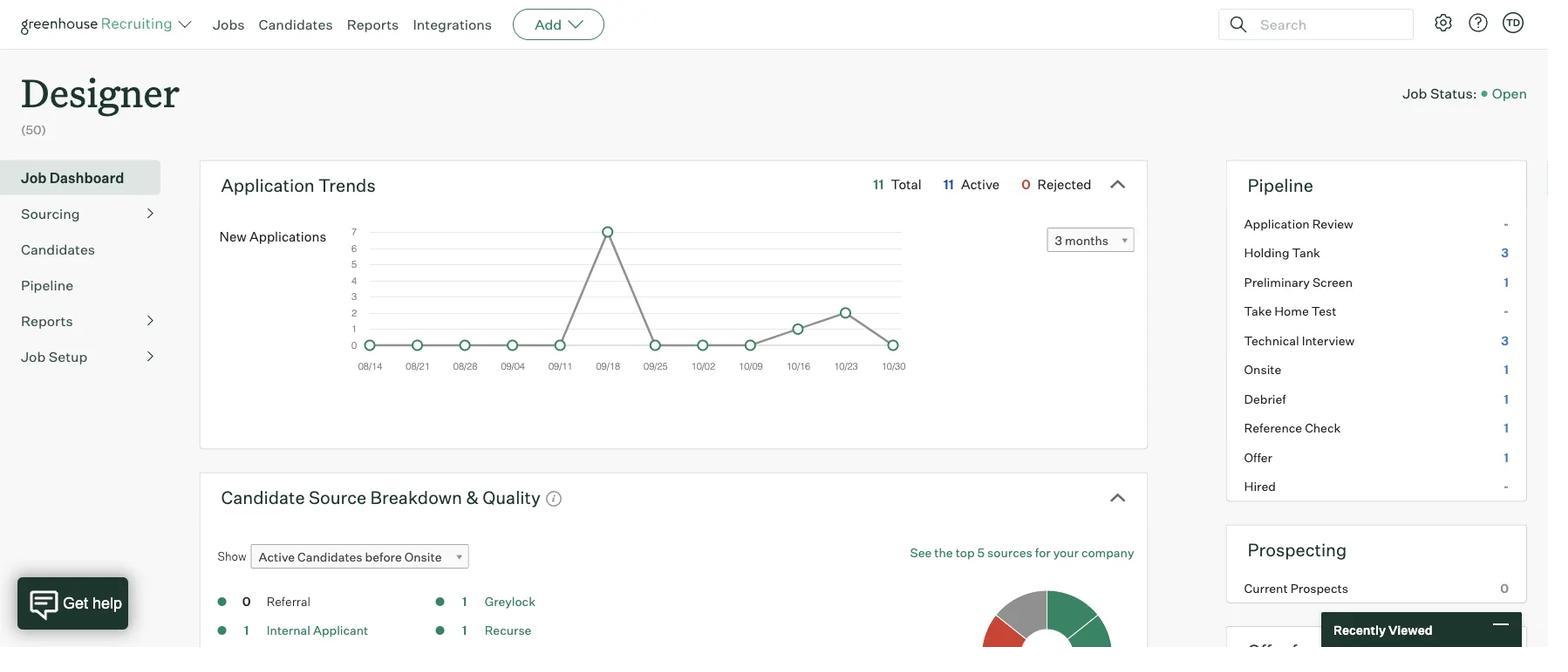 Task type: locate. For each thing, give the bounding box(es) containing it.
tank
[[1292, 245, 1320, 261]]

0 rejected
[[1021, 176, 1092, 192]]

candidates down sourcing
[[21, 240, 95, 258]]

reports
[[347, 16, 399, 33], [21, 312, 73, 329]]

1 11 from the left
[[873, 176, 884, 192]]

(50)
[[21, 122, 46, 138]]

- link up screen
[[1227, 209, 1526, 238]]

job for job status:
[[1403, 85, 1427, 102]]

1 horizontal spatial candidates link
[[259, 16, 333, 33]]

1 vertical spatial reports link
[[21, 310, 154, 331]]

- link
[[1227, 209, 1526, 238], [1227, 297, 1526, 326], [1227, 472, 1526, 501]]

active right the "total"
[[961, 176, 1000, 192]]

Search text field
[[1256, 12, 1397, 37]]

1 horizontal spatial reports
[[347, 16, 399, 33]]

1 link left recurse link
[[447, 622, 482, 642]]

0 horizontal spatial reports link
[[21, 310, 154, 331]]

current prospects
[[1244, 581, 1348, 596]]

1 horizontal spatial pipeline
[[1248, 174, 1313, 196]]

0 horizontal spatial 0
[[242, 594, 251, 609]]

1 vertical spatial pipeline
[[21, 276, 73, 294]]

0 vertical spatial - link
[[1227, 209, 1526, 238]]

reports link
[[347, 16, 399, 33], [21, 310, 154, 331]]

reports link left integrations
[[347, 16, 399, 33]]

11
[[873, 176, 884, 192], [943, 176, 954, 192]]

5
[[977, 545, 985, 561]]

holding tank
[[1244, 245, 1320, 261]]

1 link
[[447, 593, 482, 613], [229, 622, 264, 642], [447, 622, 482, 642]]

add button
[[513, 9, 605, 40]]

reports link up 'job setup' link
[[21, 310, 154, 331]]

1 vertical spatial active
[[259, 550, 295, 565]]

job status:
[[1403, 85, 1477, 102]]

active right show
[[259, 550, 295, 565]]

1
[[1504, 274, 1509, 290], [1504, 362, 1509, 377], [1504, 391, 1509, 407], [1504, 421, 1509, 436], [1504, 450, 1509, 465], [462, 594, 467, 609], [244, 623, 249, 638], [462, 623, 467, 638]]

job left setup
[[21, 348, 46, 365]]

-
[[1503, 216, 1509, 231], [1503, 304, 1509, 319], [1503, 479, 1509, 494]]

reports left integrations
[[347, 16, 399, 33]]

greenhouse recruiting image
[[21, 14, 178, 35]]

viewed
[[1388, 622, 1433, 637]]

job up sourcing
[[21, 169, 47, 186]]

1 vertical spatial -
[[1503, 304, 1509, 319]]

screen
[[1313, 274, 1353, 290]]

candidates right the jobs link
[[259, 16, 333, 33]]

1 horizontal spatial 11
[[943, 176, 954, 192]]

2 vertical spatial - link
[[1227, 472, 1526, 501]]

candidates link
[[259, 16, 333, 33], [21, 239, 154, 260]]

1 vertical spatial reports
[[21, 312, 73, 329]]

top
[[956, 545, 975, 561]]

0 horizontal spatial reports
[[21, 312, 73, 329]]

0 horizontal spatial onsite
[[404, 550, 442, 565]]

onsite up debrief
[[1244, 362, 1281, 377]]

see the top 5 sources for your company
[[910, 545, 1134, 561]]

11 left the "total"
[[873, 176, 884, 192]]

candidates left the before
[[297, 550, 362, 565]]

2 - from the top
[[1503, 304, 1509, 319]]

11 right the "total"
[[943, 176, 954, 192]]

greylock
[[485, 594, 535, 609]]

job
[[1403, 85, 1427, 102], [21, 169, 47, 186], [21, 348, 46, 365]]

1 link for internal applicant
[[229, 622, 264, 642]]

onsite right the before
[[404, 550, 442, 565]]

setup
[[49, 348, 88, 365]]

- link down screen
[[1227, 297, 1526, 326]]

job dashboard
[[21, 169, 124, 186]]

1 - from the top
[[1503, 216, 1509, 231]]

0 horizontal spatial active
[[259, 550, 295, 565]]

1 vertical spatial candidates
[[21, 240, 95, 258]]

1 vertical spatial job
[[21, 169, 47, 186]]

3 months
[[1055, 233, 1109, 248]]

check
[[1305, 421, 1341, 436]]

2 vertical spatial job
[[21, 348, 46, 365]]

candidates link down sourcing link
[[21, 239, 154, 260]]

applicant
[[313, 623, 368, 638]]

technical interview
[[1244, 333, 1355, 348]]

2 horizontal spatial 0
[[1500, 581, 1509, 596]]

application
[[221, 174, 315, 196]]

1 horizontal spatial reports link
[[347, 16, 399, 33]]

configure image
[[1433, 12, 1454, 33]]

candidates
[[259, 16, 333, 33], [21, 240, 95, 258], [297, 550, 362, 565]]

job left status:
[[1403, 85, 1427, 102]]

td button
[[1503, 12, 1524, 33]]

reports up job setup
[[21, 312, 73, 329]]

job setup link
[[21, 346, 154, 367]]

pipeline down sourcing
[[21, 276, 73, 294]]

0 vertical spatial candidates link
[[259, 16, 333, 33]]

active inside active candidates before onsite link
[[259, 550, 295, 565]]

for
[[1035, 545, 1051, 561]]

candidates link right the jobs link
[[259, 16, 333, 33]]

0
[[1021, 176, 1031, 192], [1500, 581, 1509, 596], [242, 594, 251, 609]]

onsite
[[1244, 362, 1281, 377], [404, 550, 442, 565]]

2 - link from the top
[[1227, 297, 1526, 326]]

application trends
[[221, 174, 376, 196]]

1 vertical spatial onsite
[[404, 550, 442, 565]]

open
[[1492, 85, 1527, 102]]

recently
[[1334, 622, 1386, 637]]

1 horizontal spatial active
[[961, 176, 1000, 192]]

applications
[[249, 228, 326, 244]]

0 vertical spatial job
[[1403, 85, 1427, 102]]

breakdown
[[370, 486, 462, 508]]

1 vertical spatial - link
[[1227, 297, 1526, 326]]

months
[[1065, 233, 1109, 248]]

2 vertical spatial -
[[1503, 479, 1509, 494]]

3
[[1055, 233, 1062, 248], [1501, 245, 1509, 261], [1501, 333, 1509, 348]]

0 vertical spatial active
[[961, 176, 1000, 192]]

0 horizontal spatial pipeline
[[21, 276, 73, 294]]

td
[[1506, 17, 1520, 28]]

sourcing
[[21, 205, 80, 222]]

1 - link from the top
[[1227, 209, 1526, 238]]

0 vertical spatial onsite
[[1244, 362, 1281, 377]]

1 link left internal
[[229, 622, 264, 642]]

&
[[466, 486, 479, 508]]

1 link left greylock
[[447, 593, 482, 613]]

before
[[365, 550, 402, 565]]

pipeline up holding tank
[[1248, 174, 1313, 196]]

0 horizontal spatial 11
[[873, 176, 884, 192]]

active candidates before onsite
[[259, 550, 442, 565]]

prospecting
[[1248, 539, 1347, 561]]

pipeline
[[1248, 174, 1313, 196], [21, 276, 73, 294]]

active
[[961, 176, 1000, 192], [259, 550, 295, 565]]

1 vertical spatial candidates link
[[21, 239, 154, 260]]

active candidates before onsite link
[[251, 544, 469, 570]]

0 vertical spatial -
[[1503, 216, 1509, 231]]

your
[[1053, 545, 1079, 561]]

candidate source data is not real-time. data may take up to two days to reflect accurately. image
[[545, 490, 562, 508]]

designer
[[21, 66, 180, 118]]

2 11 from the left
[[943, 176, 954, 192]]

- link down check
[[1227, 472, 1526, 501]]



Task type: describe. For each thing, give the bounding box(es) containing it.
0 vertical spatial reports link
[[347, 16, 399, 33]]

job for job setup
[[21, 348, 46, 365]]

candidate source data is not real-time. data may take up to two days to reflect accurately. element
[[541, 482, 562, 513]]

job for job dashboard
[[21, 169, 47, 186]]

internal applicant
[[267, 623, 368, 638]]

1 horizontal spatial onsite
[[1244, 362, 1281, 377]]

11 active
[[943, 176, 1000, 192]]

recurse
[[485, 623, 532, 638]]

preliminary screen
[[1244, 274, 1353, 290]]

internal
[[267, 623, 310, 638]]

candidate
[[221, 486, 305, 508]]

11 for 11 total
[[873, 176, 884, 192]]

reference
[[1244, 421, 1302, 436]]

new applications
[[219, 228, 326, 244]]

add
[[535, 16, 562, 33]]

1 link for recurse
[[447, 622, 482, 642]]

pipeline link
[[21, 274, 154, 295]]

status:
[[1430, 85, 1477, 102]]

integrations
[[413, 16, 492, 33]]

3 for technical interview
[[1501, 333, 1509, 348]]

current
[[1244, 581, 1288, 596]]

pipeline inside pipeline link
[[21, 276, 73, 294]]

3 - link from the top
[[1227, 472, 1526, 501]]

11 total
[[873, 176, 922, 192]]

total
[[891, 176, 922, 192]]

holding
[[1244, 245, 1289, 261]]

1 horizontal spatial 0
[[1021, 176, 1031, 192]]

designer link
[[21, 49, 180, 121]]

the
[[934, 545, 953, 561]]

sources
[[987, 545, 1032, 561]]

11 for 11 active
[[943, 176, 954, 192]]

new
[[219, 228, 247, 244]]

show
[[218, 549, 246, 563]]

onsite inside active candidates before onsite link
[[404, 550, 442, 565]]

job dashboard link
[[21, 167, 154, 188]]

0 vertical spatial reports
[[347, 16, 399, 33]]

dashboard
[[50, 169, 124, 186]]

job setup
[[21, 348, 88, 365]]

rejected
[[1038, 176, 1092, 192]]

jobs link
[[213, 16, 245, 33]]

0 vertical spatial pipeline
[[1248, 174, 1313, 196]]

2 vertical spatial candidates
[[297, 550, 362, 565]]

3 for holding tank
[[1501, 245, 1509, 261]]

see
[[910, 545, 932, 561]]

source
[[309, 486, 366, 508]]

greylock link
[[485, 594, 535, 609]]

1 link for greylock
[[447, 593, 482, 613]]

see the top 5 sources for your company link
[[910, 544, 1134, 561]]

company
[[1081, 545, 1134, 561]]

0 vertical spatial candidates
[[259, 16, 333, 33]]

quality
[[483, 486, 541, 508]]

interview
[[1302, 333, 1355, 348]]

3 months link
[[1047, 228, 1134, 253]]

jobs
[[213, 16, 245, 33]]

0 horizontal spatial candidates link
[[21, 239, 154, 260]]

3 - from the top
[[1503, 479, 1509, 494]]

preliminary
[[1244, 274, 1310, 290]]

internal applicant link
[[267, 623, 368, 638]]

integrations link
[[413, 16, 492, 33]]

candidate source breakdown & quality
[[221, 486, 541, 508]]

td button
[[1499, 9, 1527, 37]]

debrief
[[1244, 391, 1286, 407]]

sourcing link
[[21, 203, 154, 224]]

referral
[[267, 594, 310, 609]]

trends
[[318, 174, 376, 196]]

reference check
[[1244, 421, 1341, 436]]

technical
[[1244, 333, 1299, 348]]

prospects
[[1290, 581, 1348, 596]]

recently viewed
[[1334, 622, 1433, 637]]

recurse link
[[485, 623, 532, 638]]

offer
[[1244, 450, 1272, 465]]

designer (50)
[[21, 66, 180, 138]]



Task type: vqa. For each thing, say whether or not it's contained in the screenshot.
the topmost Francisco
no



